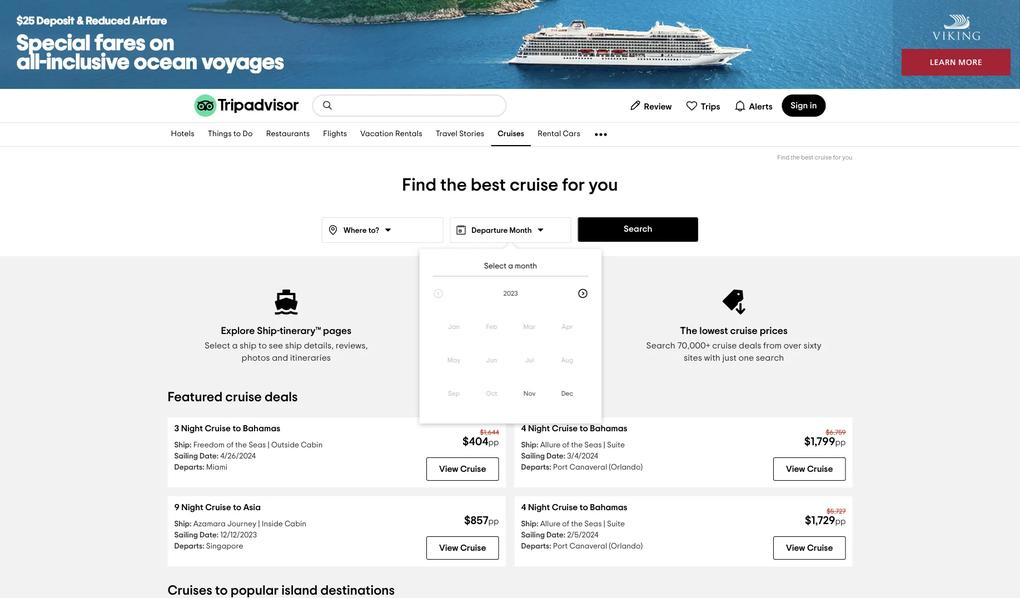 Task type: locate. For each thing, give the bounding box(es) containing it.
1 horizontal spatial a
[[509, 263, 513, 270]]

seas up 3/4/2024
[[585, 442, 602, 449]]

port inside ship : allure of the seas | suite sailing date: 3/4/2024 departs: port canaveral (orlando)
[[553, 464, 568, 472]]

None search field
[[313, 96, 506, 116]]

the for $1,729
[[572, 521, 583, 528]]

1 vertical spatial suite
[[608, 521, 625, 528]]

| inside ship : allure of the seas | suite sailing date: 2/5/2024 departs: port canaveral (orlando)
[[604, 521, 606, 528]]

sailing inside ship : freedom of the seas | outside cabin sailing date: 4/26/2024 departs: miami
[[174, 453, 198, 461]]

night down nov
[[528, 424, 550, 433]]

from
[[764, 342, 782, 350]]

allure for $1,799
[[541, 442, 561, 449]]

best down sign in
[[802, 155, 814, 161]]

the up 3/4/2024
[[572, 442, 583, 449]]

0 horizontal spatial you
[[589, 176, 618, 194]]

the inside ship : allure of the seas | suite sailing date: 3/4/2024 departs: port canaveral (orlando)
[[572, 442, 583, 449]]

hotels link
[[164, 123, 201, 146]]

ship : allure of the seas | suite sailing date: 2/5/2024 departs: port canaveral (orlando)
[[522, 521, 643, 551]]

view cruise down $1,799
[[787, 465, 834, 474]]

your
[[445, 342, 464, 350]]

0 vertical spatial deals
[[739, 342, 762, 350]]

ship‑tinerary™
[[257, 326, 321, 336]]

to inside explore ship‑tinerary™ pages select a ship to see ship details, reviews, photos and itineraries
[[259, 342, 267, 350]]

bahamas up outside
[[243, 424, 281, 433]]

1 horizontal spatial find
[[778, 155, 790, 161]]

1 4 night cruise to bahamas from the top
[[522, 424, 628, 433]]

1 vertical spatial for
[[563, 176, 585, 194]]

with left just
[[705, 354, 721, 363]]

9 night cruise to asia
[[174, 503, 261, 512]]

: inside ship : allure of the seas | suite sailing date: 3/4/2024 departs: port canaveral (orlando)
[[537, 442, 539, 449]]

1 vertical spatial (orlando)
[[609, 543, 643, 551]]

restaurants link
[[260, 123, 317, 146]]

0 vertical spatial allure
[[541, 442, 561, 449]]

departs:
[[174, 464, 205, 472], [522, 464, 552, 472], [174, 543, 205, 551], [522, 543, 552, 551]]

port
[[553, 464, 568, 472], [553, 543, 568, 551]]

view for $1,729
[[787, 544, 806, 553]]

cabin right outside
[[301, 442, 323, 449]]

travel
[[532, 342, 555, 350]]

suite for $1,729
[[608, 521, 625, 528]]

for
[[834, 155, 842, 161], [563, 176, 585, 194]]

departs: inside ship : azamara journey | inside cabin sailing date: 12/12/2023 departs: singapore
[[174, 543, 205, 551]]

best up departure
[[471, 176, 506, 194]]

island
[[282, 585, 318, 598]]

date: left 3/4/2024
[[547, 453, 566, 461]]

0 horizontal spatial find
[[402, 176, 437, 194]]

to up 2/5/2024
[[580, 503, 588, 512]]

1 vertical spatial canaveral
[[570, 543, 608, 551]]

reviews
[[522, 326, 555, 336]]

search image
[[322, 100, 333, 111]]

1 ship from the left
[[240, 342, 257, 350]]

sailing left 2/5/2024
[[522, 532, 545, 540]]

to left the see
[[259, 342, 267, 350]]

1 vertical spatial you
[[589, 176, 618, 194]]

to up 4/26/2024
[[233, 424, 241, 433]]

to?
[[369, 227, 379, 235]]

sailing inside ship : allure of the seas | suite sailing date: 2/5/2024 departs: port canaveral (orlando)
[[522, 532, 545, 540]]

4 for $1,799
[[522, 424, 527, 433]]

of for $1,729
[[563, 521, 570, 528]]

departs: inside ship : freedom of the seas | outside cabin sailing date: 4/26/2024 departs: miami
[[174, 464, 205, 472]]

allure inside ship : allure of the seas | suite sailing date: 3/4/2024 departs: port canaveral (orlando)
[[541, 442, 561, 449]]

4 night cruise to bahamas up ship : allure of the seas | suite sailing date: 3/4/2024 departs: port canaveral (orlando)
[[522, 424, 628, 433]]

cruises for cruises
[[498, 130, 525, 138]]

0 vertical spatial (orlando)
[[609, 464, 643, 472]]

4 for $1,729
[[522, 503, 527, 512]]

canaveral inside ship : allure of the seas | suite sailing date: 3/4/2024 departs: port canaveral (orlando)
[[570, 464, 608, 472]]

cruise down $1,799
[[808, 465, 834, 474]]

0 vertical spatial you
[[843, 155, 853, 161]]

seas up 4/26/2024
[[249, 442, 266, 449]]

pp for $1,799
[[836, 439, 846, 447]]

sailing inside ship : allure of the seas | suite sailing date: 3/4/2024 departs: port canaveral (orlando)
[[522, 453, 545, 461]]

0 vertical spatial 4
[[522, 424, 527, 433]]

with left our
[[498, 342, 514, 350]]

0 horizontal spatial select
[[205, 342, 230, 350]]

seas inside ship : allure of the seas | suite sailing date: 3/4/2024 departs: port canaveral (orlando)
[[585, 442, 602, 449]]

ship down 3
[[174, 442, 190, 449]]

1 vertical spatial find
[[402, 176, 437, 194]]

bahamas up 3/4/2024
[[590, 424, 628, 433]]

0 vertical spatial find
[[778, 155, 790, 161]]

suite
[[608, 442, 625, 449], [608, 521, 625, 528]]

view cruise down $404
[[439, 465, 486, 474]]

of inside ship : freedom of the seas | outside cabin sailing date: 4/26/2024 departs: miami
[[227, 442, 234, 449]]

find
[[778, 155, 790, 161], [402, 176, 437, 194]]

find the best cruise for you down the in
[[778, 155, 853, 161]]

0 vertical spatial canaveral
[[570, 464, 608, 472]]

pp
[[489, 439, 499, 447], [836, 439, 846, 447], [489, 518, 499, 526], [836, 518, 846, 526]]

share
[[419, 342, 443, 350]]

1 port from the top
[[553, 464, 568, 472]]

1 canaveral from the top
[[570, 464, 608, 472]]

date: inside ship : allure of the seas | suite sailing date: 2/5/2024 departs: port canaveral (orlando)
[[547, 532, 566, 540]]

stories
[[460, 130, 485, 138]]

2 (orlando) from the top
[[609, 543, 643, 551]]

travel
[[436, 130, 458, 138]]

write
[[466, 326, 490, 336]]

date: down freedom
[[200, 453, 219, 461]]

canaveral down 3/4/2024
[[570, 464, 608, 472]]

of up 4/26/2024
[[227, 442, 234, 449]]

in
[[810, 101, 817, 110]]

things to do link
[[201, 123, 260, 146]]

seas
[[249, 442, 266, 449], [585, 442, 602, 449], [585, 521, 602, 528]]

date: down the "azamara"
[[200, 532, 219, 540]]

0 horizontal spatial cruises
[[168, 585, 212, 598]]

2 port from the top
[[553, 543, 568, 551]]

1 vertical spatial cruises
[[168, 585, 212, 598]]

1 horizontal spatial cruises
[[498, 130, 525, 138]]

1 horizontal spatial find the best cruise for you
[[778, 155, 853, 161]]

journey
[[227, 521, 257, 528]]

1 vertical spatial search
[[647, 342, 676, 350]]

seas for $1,799
[[585, 442, 602, 449]]

pp for $404
[[489, 439, 499, 447]]

2/5/2024
[[568, 532, 599, 540]]

2 suite from the top
[[608, 521, 625, 528]]

ship down ship‑tinerary™
[[285, 342, 302, 350]]

night right 3
[[181, 424, 203, 433]]

deals inside the lowest cruise prices search 70,000+ cruise deals from over sixty sites with just one search
[[739, 342, 762, 350]]

suite inside ship : allure of the seas | suite sailing date: 3/4/2024 departs: port canaveral (orlando)
[[608, 442, 625, 449]]

bahamas
[[243, 424, 281, 433], [590, 424, 628, 433], [590, 503, 628, 512]]

1 horizontal spatial best
[[802, 155, 814, 161]]

hotels
[[171, 130, 195, 138]]

sailing down the "azamara"
[[174, 532, 198, 540]]

ship right $857 pp
[[522, 521, 537, 528]]

find the best cruise for you
[[778, 155, 853, 161], [402, 176, 618, 194]]

cruises for cruises to popular island destinations
[[168, 585, 212, 598]]

(orlando) for $1,729
[[609, 543, 643, 551]]

a left month
[[509, 263, 513, 270]]

ship inside ship : freedom of the seas | outside cabin sailing date: 4/26/2024 departs: miami
[[174, 442, 190, 449]]

a down explore
[[232, 342, 238, 350]]

alerts link
[[730, 95, 778, 117]]

0 horizontal spatial with
[[498, 342, 514, 350]]

tripadvisor image
[[194, 95, 299, 117]]

night for pp
[[182, 503, 203, 512]]

cabin right inside
[[285, 521, 307, 528]]

to left asia
[[233, 503, 242, 512]]

2 allure from the top
[[541, 521, 561, 528]]

1 (orlando) from the top
[[609, 464, 643, 472]]

of inside ship : allure of the seas | suite sailing date: 3/4/2024 departs: port canaveral (orlando)
[[563, 442, 570, 449]]

4 night cruise to bahamas for $1,729
[[522, 503, 628, 512]]

1 horizontal spatial with
[[705, 354, 721, 363]]

4/26/2024
[[220, 453, 256, 461]]

the up 2/5/2024
[[572, 521, 583, 528]]

suite inside ship : allure of the seas | suite sailing date: 2/5/2024 departs: port canaveral (orlando)
[[608, 521, 625, 528]]

miami
[[206, 464, 228, 472]]

month
[[515, 263, 537, 270]]

ship down 9
[[174, 521, 190, 528]]

cruise up our
[[492, 326, 520, 336]]

4 night cruise to bahamas up ship : allure of the seas | suite sailing date: 2/5/2024 departs: port canaveral (orlando)
[[522, 503, 628, 512]]

explore
[[221, 326, 255, 336]]

1 vertical spatial with
[[705, 354, 721, 363]]

0 horizontal spatial best
[[471, 176, 506, 194]]

of up 3/4/2024
[[563, 442, 570, 449]]

0 vertical spatial search
[[624, 225, 653, 234]]

pp inside $5,727 $1,729 pp
[[836, 518, 846, 526]]

itineraries
[[290, 354, 331, 363]]

vacation rentals
[[361, 130, 423, 138]]

advertisement region
[[0, 0, 1021, 89]]

of
[[227, 442, 234, 449], [563, 442, 570, 449], [563, 521, 570, 528]]

to left popular
[[215, 585, 228, 598]]

cruise inside "write cruise reviews share your opinion with our travel community"
[[492, 326, 520, 336]]

the for $404
[[235, 442, 247, 449]]

allure inside ship : allure of the seas | suite sailing date: 2/5/2024 departs: port canaveral (orlando)
[[541, 521, 561, 528]]

view
[[439, 465, 459, 474], [787, 465, 806, 474], [439, 544, 459, 553], [787, 544, 806, 553]]

deals down and
[[265, 391, 298, 404]]

0 vertical spatial find the best cruise for you
[[778, 155, 853, 161]]

cruise up just
[[713, 342, 737, 350]]

pp inside $1,644 $404 pp
[[489, 439, 499, 447]]

port down 2/5/2024
[[553, 543, 568, 551]]

cruise up the "azamara"
[[205, 503, 231, 512]]

| for $1,729
[[604, 521, 606, 528]]

the inside ship : allure of the seas | suite sailing date: 2/5/2024 departs: port canaveral (orlando)
[[572, 521, 583, 528]]

select down explore
[[205, 342, 230, 350]]

1 vertical spatial 4
[[522, 503, 527, 512]]

cruise down $404
[[461, 465, 486, 474]]

may
[[448, 357, 461, 364]]

|
[[268, 442, 270, 449], [604, 442, 606, 449], [258, 521, 260, 528], [604, 521, 606, 528]]

view for pp
[[439, 544, 459, 553]]

0 horizontal spatial a
[[232, 342, 238, 350]]

ship up photos
[[240, 342, 257, 350]]

| inside ship : allure of the seas | suite sailing date: 3/4/2024 departs: port canaveral (orlando)
[[604, 442, 606, 449]]

trips link
[[681, 95, 725, 117]]

cruise up month
[[510, 176, 559, 194]]

sixty
[[804, 342, 822, 350]]

1 vertical spatial allure
[[541, 521, 561, 528]]

seas up 2/5/2024
[[585, 521, 602, 528]]

cabin
[[301, 442, 323, 449], [285, 521, 307, 528]]

the up 4/26/2024
[[235, 442, 247, 449]]

0 vertical spatial cabin
[[301, 442, 323, 449]]

view cruise down $1,729
[[787, 544, 834, 553]]

port down 3/4/2024
[[553, 464, 568, 472]]

our
[[516, 342, 530, 350]]

canaveral down 2/5/2024
[[570, 543, 608, 551]]

ship inside ship : allure of the seas | suite sailing date: 3/4/2024 departs: port canaveral (orlando)
[[522, 442, 537, 449]]

bahamas up 2/5/2024
[[590, 503, 628, 512]]

1 vertical spatial cabin
[[285, 521, 307, 528]]

0 vertical spatial 4 night cruise to bahamas
[[522, 424, 628, 433]]

port for $1,799
[[553, 464, 568, 472]]

pp inside $6,759 $1,799 pp
[[836, 439, 846, 447]]

date: inside ship : freedom of the seas | outside cabin sailing date: 4/26/2024 departs: miami
[[200, 453, 219, 461]]

cruises
[[498, 130, 525, 138], [168, 585, 212, 598]]

sep
[[448, 391, 460, 397]]

0 horizontal spatial deals
[[265, 391, 298, 404]]

1 vertical spatial port
[[553, 543, 568, 551]]

1 vertical spatial a
[[232, 342, 238, 350]]

2 canaveral from the top
[[570, 543, 608, 551]]

sailing inside ship : azamara journey | inside cabin sailing date: 12/12/2023 departs: singapore
[[174, 532, 198, 540]]

cruise down $1,729
[[808, 544, 834, 553]]

ship right $1,644 $404 pp
[[522, 442, 537, 449]]

night up ship : allure of the seas | suite sailing date: 2/5/2024 departs: port canaveral (orlando)
[[528, 503, 550, 512]]

: inside ship : allure of the seas | suite sailing date: 2/5/2024 departs: port canaveral (orlando)
[[537, 521, 539, 528]]

seas inside ship : allure of the seas | suite sailing date: 2/5/2024 departs: port canaveral (orlando)
[[585, 521, 602, 528]]

0 vertical spatial with
[[498, 342, 514, 350]]

1 suite from the top
[[608, 442, 625, 449]]

1 horizontal spatial for
[[834, 155, 842, 161]]

0 vertical spatial for
[[834, 155, 842, 161]]

ship
[[174, 442, 190, 449], [522, 442, 537, 449], [174, 521, 190, 528], [522, 521, 537, 528]]

select left month
[[484, 263, 507, 270]]

canaveral inside ship : allure of the seas | suite sailing date: 2/5/2024 departs: port canaveral (orlando)
[[570, 543, 608, 551]]

night for $404
[[181, 424, 203, 433]]

jul
[[525, 357, 534, 364]]

of up 2/5/2024
[[563, 521, 570, 528]]

cruise
[[815, 155, 832, 161], [510, 176, 559, 194], [492, 326, 520, 336], [731, 326, 758, 336], [713, 342, 737, 350], [225, 391, 262, 404]]

1 vertical spatial select
[[205, 342, 230, 350]]

1 vertical spatial find the best cruise for you
[[402, 176, 618, 194]]

seas inside ship : freedom of the seas | outside cabin sailing date: 4/26/2024 departs: miami
[[249, 442, 266, 449]]

sailing
[[174, 453, 198, 461], [522, 453, 545, 461], [174, 532, 198, 540], [522, 532, 545, 540]]

to left 'do' at the top of the page
[[234, 130, 241, 138]]

asia
[[243, 503, 261, 512]]

just
[[723, 354, 737, 363]]

| inside ship : freedom of the seas | outside cabin sailing date: 4/26/2024 departs: miami
[[268, 442, 270, 449]]

canaveral
[[570, 464, 608, 472], [570, 543, 608, 551]]

view cruise down $857
[[439, 544, 486, 553]]

a inside explore ship‑tinerary™ pages select a ship to see ship details, reviews, photos and itineraries
[[232, 342, 238, 350]]

night
[[181, 424, 203, 433], [528, 424, 550, 433], [182, 503, 203, 512], [528, 503, 550, 512]]

night right 9
[[182, 503, 203, 512]]

ship inside ship : azamara journey | inside cabin sailing date: 12/12/2023 departs: singapore
[[174, 521, 190, 528]]

0 vertical spatial suite
[[608, 442, 625, 449]]

0 vertical spatial port
[[553, 464, 568, 472]]

the inside ship : freedom of the seas | outside cabin sailing date: 4/26/2024 departs: miami
[[235, 442, 247, 449]]

find the best cruise for you up departure month
[[402, 176, 618, 194]]

the down sign
[[791, 155, 800, 161]]

1 horizontal spatial deals
[[739, 342, 762, 350]]

you
[[843, 155, 853, 161], [589, 176, 618, 194]]

deals up one
[[739, 342, 762, 350]]

bahamas for $1,729
[[590, 503, 628, 512]]

jun
[[486, 357, 498, 364]]

1 horizontal spatial you
[[843, 155, 853, 161]]

port inside ship : allure of the seas | suite sailing date: 2/5/2024 departs: port canaveral (orlando)
[[553, 543, 568, 551]]

search
[[624, 225, 653, 234], [647, 342, 676, 350]]

date: inside ship : allure of the seas | suite sailing date: 3/4/2024 departs: port canaveral (orlando)
[[547, 453, 566, 461]]

ship for $1,799
[[522, 442, 537, 449]]

cabin inside ship : azamara journey | inside cabin sailing date: 12/12/2023 departs: singapore
[[285, 521, 307, 528]]

sailing down freedom
[[174, 453, 198, 461]]

0 vertical spatial a
[[509, 263, 513, 270]]

of inside ship : allure of the seas | suite sailing date: 2/5/2024 departs: port canaveral (orlando)
[[563, 521, 570, 528]]

deals
[[739, 342, 762, 350], [265, 391, 298, 404]]

view cruise for $1,729
[[787, 544, 834, 553]]

1 vertical spatial 4 night cruise to bahamas
[[522, 503, 628, 512]]

search inside the lowest cruise prices search 70,000+ cruise deals from over sixty sites with just one search
[[647, 342, 676, 350]]

select
[[484, 263, 507, 270], [205, 342, 230, 350]]

4
[[522, 424, 527, 433], [522, 503, 527, 512]]

cabin inside ship : freedom of the seas | outside cabin sailing date: 4/26/2024 departs: miami
[[301, 442, 323, 449]]

to
[[234, 130, 241, 138], [259, 342, 267, 350], [233, 424, 241, 433], [580, 424, 588, 433], [233, 503, 242, 512], [580, 503, 588, 512], [215, 585, 228, 598]]

0 vertical spatial select
[[484, 263, 507, 270]]

2 4 night cruise to bahamas from the top
[[522, 503, 628, 512]]

1 allure from the top
[[541, 442, 561, 449]]

: inside ship : freedom of the seas | outside cabin sailing date: 4/26/2024 departs: miami
[[190, 442, 192, 449]]

sailing left 3/4/2024
[[522, 453, 545, 461]]

0 vertical spatial cruises
[[498, 130, 525, 138]]

9
[[174, 503, 180, 512]]

: inside ship : azamara journey | inside cabin sailing date: 12/12/2023 departs: singapore
[[190, 521, 192, 528]]

date: left 2/5/2024
[[547, 532, 566, 540]]

with inside "write cruise reviews share your opinion with our travel community"
[[498, 342, 514, 350]]

2 4 from the top
[[522, 503, 527, 512]]

(orlando) inside ship : allure of the seas | suite sailing date: 2/5/2024 departs: port canaveral (orlando)
[[609, 543, 643, 551]]

(orlando) inside ship : allure of the seas | suite sailing date: 3/4/2024 departs: port canaveral (orlando)
[[609, 464, 643, 472]]

ship inside ship : allure of the seas | suite sailing date: 2/5/2024 departs: port canaveral (orlando)
[[522, 521, 537, 528]]

0 horizontal spatial ship
[[240, 342, 257, 350]]

travel stories
[[436, 130, 485, 138]]

cruise
[[205, 424, 231, 433], [552, 424, 578, 433], [461, 465, 486, 474], [808, 465, 834, 474], [205, 503, 231, 512], [552, 503, 578, 512], [461, 544, 486, 553], [808, 544, 834, 553]]

night for $1,729
[[528, 503, 550, 512]]

1 4 from the top
[[522, 424, 527, 433]]

and
[[272, 354, 288, 363]]

view for $404
[[439, 465, 459, 474]]

with inside the lowest cruise prices search 70,000+ cruise deals from over sixty sites with just one search
[[705, 354, 721, 363]]

1 horizontal spatial ship
[[285, 342, 302, 350]]



Task type: vqa. For each thing, say whether or not it's contained in the screenshot.


Task type: describe. For each thing, give the bounding box(es) containing it.
the for $1,799
[[572, 442, 583, 449]]

the down travel stories link
[[441, 176, 467, 194]]

to up 3/4/2024
[[580, 424, 588, 433]]

over
[[784, 342, 802, 350]]

0 horizontal spatial for
[[563, 176, 585, 194]]

departs: inside ship : allure of the seas | suite sailing date: 2/5/2024 departs: port canaveral (orlando)
[[522, 543, 552, 551]]

prices
[[760, 326, 788, 336]]

review
[[645, 102, 672, 111]]

canaveral for $1,729
[[570, 543, 608, 551]]

allure for $1,729
[[541, 521, 561, 528]]

pp inside $857 pp
[[489, 518, 499, 526]]

see
[[269, 342, 283, 350]]

$6,759 $1,799 pp
[[805, 429, 846, 448]]

select inside explore ship‑tinerary™ pages select a ship to see ship details, reviews, photos and itineraries
[[205, 342, 230, 350]]

outside
[[271, 442, 299, 449]]

rental
[[538, 130, 562, 138]]

$5,727
[[827, 508, 846, 515]]

ship for pp
[[174, 521, 190, 528]]

cruise down $857
[[461, 544, 486, 553]]

$6,759
[[826, 429, 846, 436]]

view cruise for pp
[[439, 544, 486, 553]]

things
[[208, 130, 232, 138]]

view for $1,799
[[787, 465, 806, 474]]

3
[[174, 424, 179, 433]]

1 vertical spatial best
[[471, 176, 506, 194]]

cruises to popular island destinations
[[168, 585, 395, 598]]

ship for $1,729
[[522, 521, 537, 528]]

3 night cruise to bahamas
[[174, 424, 281, 433]]

| inside ship : azamara journey | inside cabin sailing date: 12/12/2023 departs: singapore
[[258, 521, 260, 528]]

| for $404
[[268, 442, 270, 449]]

cruise up ship : allure of the seas | suite sailing date: 2/5/2024 departs: port canaveral (orlando)
[[552, 503, 578, 512]]

trips
[[701, 102, 721, 111]]

pp for $1,729
[[836, 518, 846, 526]]

ship for $404
[[174, 442, 190, 449]]

$1,799
[[805, 437, 836, 448]]

freedom
[[193, 442, 225, 449]]

oct
[[486, 391, 498, 397]]

of for $404
[[227, 442, 234, 449]]

$857 pp
[[465, 516, 499, 527]]

cruise up freedom
[[205, 424, 231, 433]]

of for $1,799
[[563, 442, 570, 449]]

canaveral for $1,799
[[570, 464, 608, 472]]

$404
[[463, 437, 489, 448]]

the lowest cruise prices search 70,000+ cruise deals from over sixty sites with just one search
[[647, 326, 822, 363]]

community
[[557, 342, 601, 350]]

featured
[[168, 391, 223, 404]]

azamara
[[193, 521, 226, 528]]

cars
[[563, 130, 581, 138]]

bahamas for $1,799
[[590, 424, 628, 433]]

sign in link
[[782, 95, 826, 117]]

bahamas for $404
[[243, 424, 281, 433]]

seas for $404
[[249, 442, 266, 449]]

departure
[[472, 227, 508, 235]]

do
[[243, 130, 253, 138]]

$5,727 $1,729 pp
[[806, 508, 846, 527]]

restaurants
[[266, 130, 310, 138]]

mar
[[524, 324, 536, 330]]

view cruise for $1,799
[[787, 465, 834, 474]]

0 horizontal spatial find the best cruise for you
[[402, 176, 618, 194]]

rental cars
[[538, 130, 581, 138]]

: for $1,729
[[537, 521, 539, 528]]

month
[[510, 227, 532, 235]]

cruise up one
[[731, 326, 758, 336]]

$1,729
[[806, 516, 836, 527]]

70,000+
[[678, 342, 711, 350]]

seas for $1,729
[[585, 521, 602, 528]]

explore ship‑tinerary™ pages select a ship to see ship details, reviews, photos and itineraries
[[205, 326, 368, 363]]

travel stories link
[[429, 123, 491, 146]]

rentals
[[395, 130, 423, 138]]

$857
[[465, 516, 489, 527]]

1 horizontal spatial select
[[484, 263, 507, 270]]

destinations
[[321, 585, 395, 598]]

review link
[[625, 95, 677, 117]]

featured cruise deals
[[168, 391, 298, 404]]

4 night cruise to bahamas for $1,799
[[522, 424, 628, 433]]

dec
[[562, 391, 574, 397]]

cruise up 3 night cruise to bahamas
[[225, 391, 262, 404]]

: for pp
[[190, 521, 192, 528]]

one
[[739, 354, 755, 363]]

sign
[[791, 101, 809, 110]]

search
[[756, 354, 785, 363]]

nov
[[524, 391, 536, 397]]

alerts
[[750, 102, 773, 111]]

ship : freedom of the seas | outside cabin sailing date: 4/26/2024 departs: miami
[[174, 442, 323, 472]]

lowest
[[700, 326, 729, 336]]

where
[[344, 227, 367, 235]]

departs: inside ship : allure of the seas | suite sailing date: 3/4/2024 departs: port canaveral (orlando)
[[522, 464, 552, 472]]

sites
[[684, 354, 703, 363]]

view cruise for $404
[[439, 465, 486, 474]]

where to?
[[344, 227, 379, 235]]

ship : azamara journey | inside cabin sailing date: 12/12/2023 departs: singapore
[[174, 521, 307, 551]]

jan
[[448, 324, 460, 330]]

night for $1,799
[[528, 424, 550, 433]]

apr
[[562, 324, 573, 330]]

$1,644 $404 pp
[[463, 429, 499, 448]]

opinion
[[466, 342, 496, 350]]

flights
[[323, 130, 347, 138]]

rental cars link
[[531, 123, 587, 146]]

vacation rentals link
[[354, 123, 429, 146]]

flights link
[[317, 123, 354, 146]]

cruise up ship : allure of the seas | suite sailing date: 3/4/2024 departs: port canaveral (orlando)
[[552, 424, 578, 433]]

sign in
[[791, 101, 817, 110]]

details,
[[304, 342, 334, 350]]

| for $1,799
[[604, 442, 606, 449]]

port for $1,729
[[553, 543, 568, 551]]

aug
[[562, 357, 574, 364]]

the
[[681, 326, 698, 336]]

: for $404
[[190, 442, 192, 449]]

1 vertical spatial deals
[[265, 391, 298, 404]]

inside
[[262, 521, 283, 528]]

: for $1,799
[[537, 442, 539, 449]]

singapore
[[206, 543, 243, 551]]

(orlando) for $1,799
[[609, 464, 643, 472]]

2 ship from the left
[[285, 342, 302, 350]]

feb
[[486, 324, 498, 330]]

cruise down the in
[[815, 155, 832, 161]]

$1,644
[[480, 429, 499, 436]]

cruises link
[[491, 123, 531, 146]]

photos
[[242, 354, 270, 363]]

12/12/2023
[[220, 532, 257, 540]]

pages
[[323, 326, 352, 336]]

0 vertical spatial best
[[802, 155, 814, 161]]

date: inside ship : azamara journey | inside cabin sailing date: 12/12/2023 departs: singapore
[[200, 532, 219, 540]]

3/4/2024
[[568, 453, 599, 461]]

vacation
[[361, 130, 394, 138]]

suite for $1,799
[[608, 442, 625, 449]]

2023
[[504, 290, 518, 297]]



